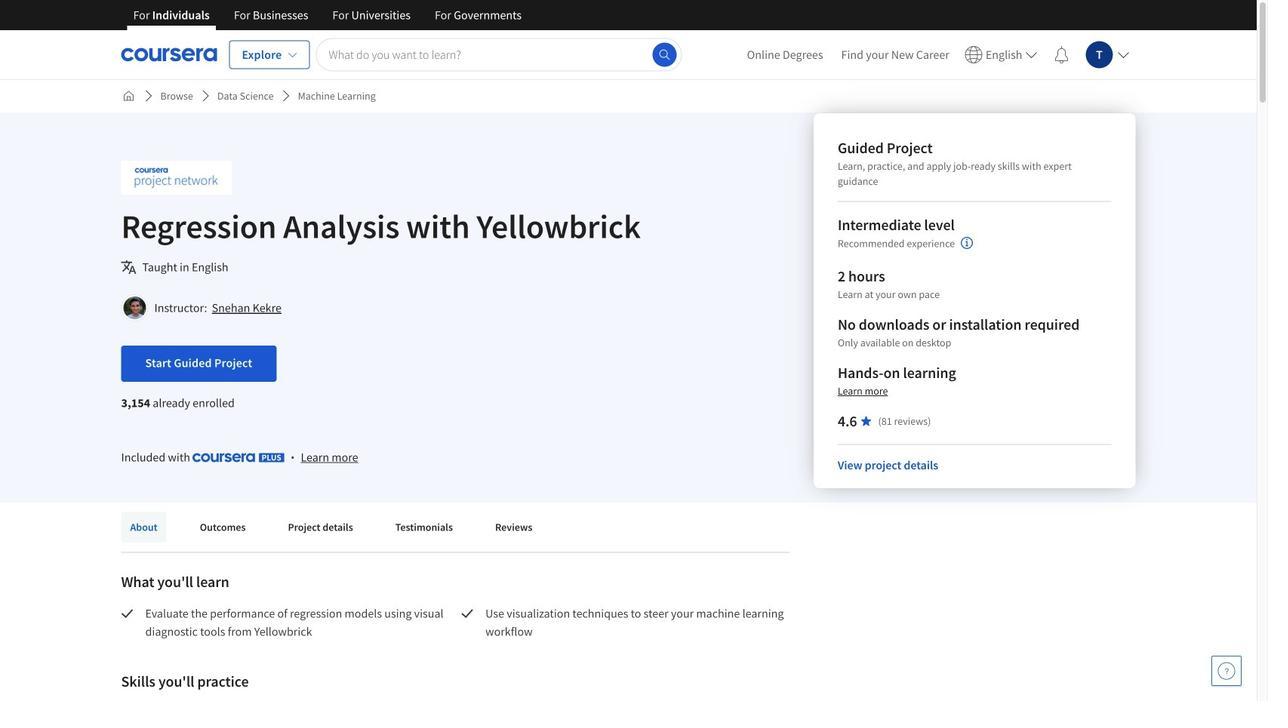 Task type: vqa. For each thing, say whether or not it's contained in the screenshot.
left FREE
no



Task type: describe. For each thing, give the bounding box(es) containing it.
coursera project network image
[[121, 161, 232, 195]]

snehan kekre image
[[123, 297, 146, 319]]

What do you want to learn? text field
[[316, 38, 682, 71]]

coursera image
[[121, 43, 217, 67]]



Task type: locate. For each thing, give the bounding box(es) containing it.
help center image
[[1218, 662, 1236, 680]]

coursera plus image
[[193, 453, 285, 463]]

None search field
[[316, 38, 682, 71]]

information about difficulty level pre-requisites. image
[[961, 237, 973, 249]]

home image
[[123, 90, 135, 102]]

learn more about hands-on learning element
[[838, 384, 888, 399]]

banner navigation
[[121, 0, 534, 42]]



